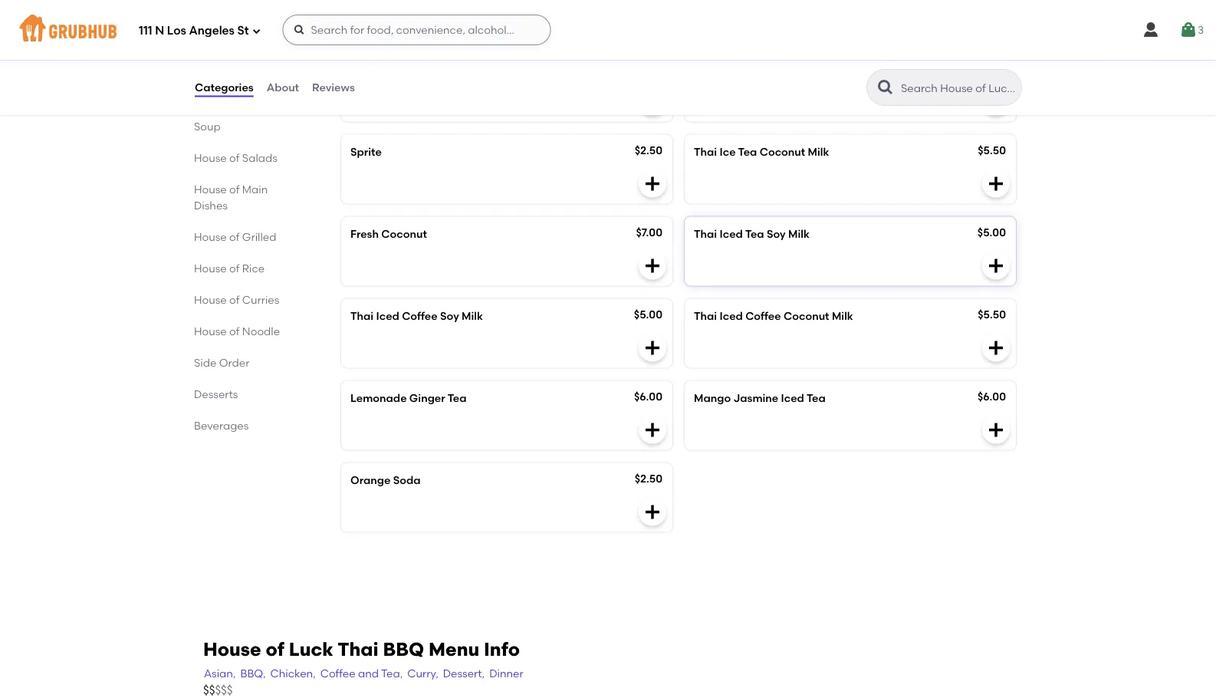 Task type: vqa. For each thing, say whether or not it's contained in the screenshot.
large side of queso blanco
no



Task type: locate. For each thing, give the bounding box(es) containing it.
2 $5.50 from the top
[[978, 308, 1007, 321]]

of inside house of hot pot soup
[[229, 104, 240, 117]]

thai for thai iced coffee soy milk
[[351, 309, 374, 322]]

0 horizontal spatial coffee
[[320, 667, 356, 680]]

dinner button
[[489, 665, 524, 682]]

0 vertical spatial coconut
[[760, 145, 806, 158]]

0 horizontal spatial soup
[[194, 120, 221, 133]]

house down angeles
[[194, 41, 227, 54]]

coke
[[351, 63, 378, 76], [718, 63, 746, 76]]

main navigation navigation
[[0, 0, 1217, 60]]

soup
[[270, 72, 296, 85], [194, 120, 221, 133]]

of up st
[[230, 10, 240, 23]]

about button
[[266, 60, 300, 115]]

house of specialties tab
[[194, 39, 302, 56]]

1 $6.00 from the left
[[634, 390, 663, 403]]

tea for ginger
[[448, 391, 467, 404]]

svg image inside 3 button
[[1180, 21, 1198, 39]]

house for house of luck thai bbq menu info
[[203, 638, 261, 661]]

house of salads
[[194, 151, 278, 165]]

house down house of rice
[[194, 293, 227, 306]]

house of salads tab
[[194, 150, 302, 166]]

menu
[[429, 638, 480, 661]]

1 $5.50 from the top
[[978, 143, 1007, 156]]

1 horizontal spatial soup
[[270, 72, 296, 85]]

2 horizontal spatial coffee
[[746, 309, 782, 322]]

house up the house of main dishes
[[194, 151, 227, 165]]

of for appetizers
[[230, 10, 240, 23]]

3
[[1198, 23, 1205, 36]]

bbq,
[[240, 667, 266, 680]]

coffee and tea, button
[[320, 665, 404, 682]]

house of main dishes tab
[[194, 181, 302, 214]]

of inside house of curries tab
[[229, 293, 240, 306]]

noodle
[[242, 325, 280, 338]]

of up chicken, on the bottom of page
[[266, 638, 285, 661]]

of left salads
[[229, 151, 240, 165]]

1 coke from the left
[[351, 63, 378, 76]]

coconut for $5.00
[[784, 309, 830, 322]]

house of rice tab
[[194, 260, 302, 277]]

svg image
[[1180, 21, 1198, 39], [252, 26, 261, 36], [987, 92, 1006, 111], [644, 257, 662, 275], [644, 339, 662, 357], [987, 421, 1006, 439], [644, 503, 662, 521]]

of down st
[[229, 41, 240, 54]]

dinner
[[490, 667, 524, 680]]

$5.00 for thai iced tea soy milk
[[978, 226, 1007, 239]]

categories button
[[194, 60, 254, 115]]

house of appetizers
[[194, 10, 300, 23]]

house down dishes
[[194, 231, 227, 244]]

coke up reviews
[[351, 63, 378, 76]]

1 horizontal spatial soy
[[767, 227, 786, 240]]

of inside house of noodle tab
[[229, 325, 240, 338]]

1 horizontal spatial $5.00
[[978, 226, 1007, 239]]

house left bowl
[[194, 72, 227, 85]]

0 vertical spatial soy
[[767, 227, 786, 240]]

svg image for thai iced tea soy milk
[[987, 257, 1006, 275]]

house inside house of rice tab
[[194, 262, 227, 275]]

house up asian,
[[203, 638, 261, 661]]

1 vertical spatial soy
[[440, 309, 459, 322]]

milk for thai ice tea coconut milk
[[808, 145, 830, 158]]

specialties
[[242, 41, 299, 54]]

of for rice
[[229, 262, 240, 275]]

2 vertical spatial coconut
[[784, 309, 830, 322]]

fresh
[[351, 227, 379, 240]]

1 horizontal spatial $6.00
[[978, 390, 1007, 403]]

soy
[[767, 227, 786, 240], [440, 309, 459, 322]]

house inside house of hot pot soup
[[194, 104, 227, 117]]

dishes
[[194, 199, 228, 212]]

of for hot
[[229, 104, 240, 117]]

house inside tab
[[194, 231, 227, 244]]

iced
[[720, 227, 743, 240], [376, 309, 400, 322], [720, 309, 743, 322], [782, 391, 805, 404]]

soup right bowl
[[270, 72, 296, 85]]

soup inside house of hot pot soup
[[194, 120, 221, 133]]

house up side
[[194, 325, 227, 338]]

1 horizontal spatial coke
[[718, 63, 746, 76]]

asian, bbq, chicken, coffee and tea, curry, dessert, dinner
[[204, 667, 524, 680]]

$5.50
[[978, 143, 1007, 156], [978, 308, 1007, 321]]

of inside house of bowl soup tab
[[229, 72, 240, 85]]

1 horizontal spatial coffee
[[402, 309, 438, 322]]

side order tab
[[194, 355, 302, 371]]

curry,
[[408, 667, 439, 680]]

of left curries
[[229, 293, 240, 306]]

svg image for sprite
[[644, 174, 662, 193]]

tea
[[739, 145, 758, 158], [746, 227, 765, 240], [448, 391, 467, 404], [807, 391, 826, 404]]

soup up house of salads
[[194, 120, 221, 133]]

house of noodle
[[194, 325, 280, 338]]

coke right "diet"
[[718, 63, 746, 76]]

house of noodle tab
[[194, 323, 302, 339]]

0 vertical spatial soup
[[270, 72, 296, 85]]

los
[[167, 24, 186, 38]]

chicken, button
[[270, 665, 317, 682]]

house down categories at the top left of page
[[194, 104, 227, 117]]

curries
[[242, 293, 280, 306]]

of inside house of specialties tab
[[229, 41, 240, 54]]

of left main
[[229, 183, 240, 196]]

coconut
[[760, 145, 806, 158], [382, 227, 427, 240], [784, 309, 830, 322]]

of left bowl
[[229, 72, 240, 85]]

thai
[[694, 145, 718, 158], [694, 227, 718, 240], [351, 309, 374, 322], [694, 309, 718, 322], [338, 638, 379, 661]]

house for house of grilled
[[194, 231, 227, 244]]

of inside the house of main dishes
[[229, 183, 240, 196]]

0 vertical spatial $5.50
[[978, 143, 1007, 156]]

milk
[[808, 145, 830, 158], [789, 227, 810, 240], [462, 309, 483, 322], [832, 309, 854, 322]]

house of grilled tab
[[194, 229, 302, 245]]

rice
[[242, 262, 265, 275]]

0 horizontal spatial $6.00
[[634, 390, 663, 403]]

house up dishes
[[194, 183, 227, 196]]

house inside house of curries tab
[[194, 293, 227, 306]]

house up angeles
[[194, 10, 227, 23]]

0 horizontal spatial soy
[[440, 309, 459, 322]]

house for house of noodle
[[194, 325, 227, 338]]

house of hot pot soup
[[194, 104, 281, 133]]

0 horizontal spatial coke
[[351, 63, 378, 76]]

orange
[[351, 473, 391, 486]]

mango
[[694, 391, 731, 404]]

house inside house of bowl soup tab
[[194, 72, 227, 85]]

diet coke
[[694, 63, 746, 76]]

0 vertical spatial $5.00
[[978, 226, 1007, 239]]

house inside house of noodle tab
[[194, 325, 227, 338]]

house inside house of salads tab
[[194, 151, 227, 165]]

appetizers
[[243, 10, 300, 23]]

coffee
[[402, 309, 438, 322], [746, 309, 782, 322], [320, 667, 356, 680]]

beverages tab
[[194, 418, 302, 434]]

house of bowl soup tab
[[194, 71, 302, 87]]

bbq, button
[[240, 665, 267, 682]]

reviews
[[312, 81, 355, 94]]

of left hot
[[229, 104, 240, 117]]

soup inside house of bowl soup tab
[[270, 72, 296, 85]]

house inside the house of main dishes
[[194, 183, 227, 196]]

coconut for $2.50
[[760, 145, 806, 158]]

house inside house of specialties tab
[[194, 41, 227, 54]]

milk for thai iced coffee coconut milk
[[832, 309, 854, 322]]

1 vertical spatial $5.50
[[978, 308, 1007, 321]]

svg image
[[1142, 21, 1161, 39], [293, 24, 306, 36], [644, 174, 662, 193], [987, 174, 1006, 193], [987, 257, 1006, 275], [987, 339, 1006, 357], [644, 421, 662, 439]]

main
[[242, 183, 268, 196]]

$6.00
[[634, 390, 663, 403], [978, 390, 1007, 403]]

house for house of appetizers
[[194, 10, 227, 23]]

of left 'noodle'
[[229, 325, 240, 338]]

ice
[[720, 145, 736, 158]]

$2.50
[[635, 61, 663, 74], [979, 61, 1007, 74], [635, 143, 663, 156], [635, 472, 663, 485]]

iced for thai iced coffee coconut milk
[[720, 309, 743, 322]]

desserts tab
[[194, 386, 302, 402]]

2 $6.00 from the left
[[978, 390, 1007, 403]]

house inside house of appetizers tab
[[194, 10, 227, 23]]

house of curries
[[194, 293, 280, 306]]

luck
[[289, 638, 334, 661]]

of inside the house of grilled tab
[[229, 231, 240, 244]]

house for house of rice
[[194, 262, 227, 275]]

house
[[194, 10, 227, 23], [194, 41, 227, 54], [194, 72, 227, 85], [194, 104, 227, 117], [194, 151, 227, 165], [194, 183, 227, 196], [194, 231, 227, 244], [194, 262, 227, 275], [194, 293, 227, 306], [194, 325, 227, 338], [203, 638, 261, 661]]

soy for coffee
[[440, 309, 459, 322]]

bbq
[[383, 638, 424, 661]]

$$
[[203, 683, 215, 697]]

house down house of grilled
[[194, 262, 227, 275]]

0 horizontal spatial $5.00
[[634, 308, 663, 321]]

$7.00
[[636, 226, 663, 239]]

side
[[194, 356, 217, 369]]

house for house of main dishes
[[194, 183, 227, 196]]

thai iced coffee coconut milk
[[694, 309, 854, 322]]

sprite
[[351, 145, 382, 158]]

of inside house of rice tab
[[229, 262, 240, 275]]

of inside house of salads tab
[[229, 151, 240, 165]]

curry, button
[[407, 665, 439, 682]]

house of luck thai bbq menu info
[[203, 638, 520, 661]]

of inside house of appetizers tab
[[230, 10, 240, 23]]

and
[[358, 667, 379, 680]]

111
[[139, 24, 152, 38]]

thai iced coffee soy milk
[[351, 309, 483, 322]]

1 vertical spatial soup
[[194, 120, 221, 133]]

house of grilled
[[194, 231, 276, 244]]

mango jasmine iced tea
[[694, 391, 826, 404]]

1 vertical spatial $5.00
[[634, 308, 663, 321]]

of left "grilled"
[[229, 231, 240, 244]]

orange soda
[[351, 473, 421, 486]]

house for house of salads
[[194, 151, 227, 165]]

of
[[230, 10, 240, 23], [229, 41, 240, 54], [229, 72, 240, 85], [229, 104, 240, 117], [229, 151, 240, 165], [229, 183, 240, 196], [229, 231, 240, 244], [229, 262, 240, 275], [229, 293, 240, 306], [229, 325, 240, 338], [266, 638, 285, 661]]

dessert, button
[[443, 665, 486, 682]]

of left rice at the left top of page
[[229, 262, 240, 275]]

$5.00
[[978, 226, 1007, 239], [634, 308, 663, 321]]



Task type: describe. For each thing, give the bounding box(es) containing it.
order
[[219, 356, 250, 369]]

desserts
[[194, 388, 238, 401]]

of for curries
[[229, 293, 240, 306]]

pot
[[264, 104, 281, 117]]

house of appetizers tab
[[194, 8, 302, 24]]

angeles
[[189, 24, 235, 38]]

house of curries tab
[[194, 292, 302, 308]]

of for salads
[[229, 151, 240, 165]]

svg image for thai iced coffee coconut milk
[[987, 339, 1006, 357]]

$$$$$
[[203, 683, 233, 697]]

milk for thai iced coffee soy milk
[[462, 309, 483, 322]]

lemonade
[[351, 391, 407, 404]]

about
[[267, 81, 299, 94]]

house of main dishes
[[194, 183, 268, 212]]

reviews button
[[312, 60, 356, 115]]

asian,
[[204, 667, 236, 680]]

house of specialties
[[194, 41, 299, 54]]

$6.00 for lemonade ginger tea
[[634, 390, 663, 403]]

categories
[[195, 81, 254, 94]]

chicken,
[[270, 667, 316, 680]]

side order
[[194, 356, 250, 369]]

bowl
[[242, 72, 267, 85]]

lemonade ginger tea
[[351, 391, 467, 404]]

of for main
[[229, 183, 240, 196]]

coffee for soy
[[402, 309, 438, 322]]

house for house of curries
[[194, 293, 227, 306]]

1 vertical spatial coconut
[[382, 227, 427, 240]]

house of bowl soup
[[194, 72, 296, 85]]

soy for tea
[[767, 227, 786, 240]]

n
[[155, 24, 164, 38]]

$6.00 for mango jasmine iced tea
[[978, 390, 1007, 403]]

dessert,
[[443, 667, 485, 680]]

soda
[[393, 473, 421, 486]]

house for house of hot pot soup
[[194, 104, 227, 117]]

beverages
[[194, 419, 249, 432]]

grilled
[[242, 231, 276, 244]]

house for house of specialties
[[194, 41, 227, 54]]

svg image for thai ice tea coconut milk
[[987, 174, 1006, 193]]

house of hot pot soup tab
[[194, 102, 302, 135]]

thai for thai ice tea coconut milk
[[694, 145, 718, 158]]

ginger
[[410, 391, 445, 404]]

of for grilled
[[229, 231, 240, 244]]

tea for iced
[[746, 227, 765, 240]]

111 n los angeles st
[[139, 24, 249, 38]]

of for noodle
[[229, 325, 240, 338]]

$5.50 for thai ice tea coconut milk
[[978, 143, 1007, 156]]

2 coke from the left
[[718, 63, 746, 76]]

search icon image
[[877, 78, 895, 97]]

salads
[[242, 151, 278, 165]]

tea,
[[381, 667, 403, 680]]

info
[[484, 638, 520, 661]]

jasmine
[[734, 391, 779, 404]]

iced for thai iced coffee soy milk
[[376, 309, 400, 322]]

tea for ice
[[739, 145, 758, 158]]

thai for thai iced tea soy milk
[[694, 227, 718, 240]]

thai ice tea coconut milk
[[694, 145, 830, 158]]

asian, button
[[203, 665, 237, 682]]

diet
[[694, 63, 716, 76]]

fresh coconut
[[351, 227, 427, 240]]

3 button
[[1180, 16, 1205, 44]]

svg image for lemonade ginger tea
[[644, 421, 662, 439]]

milk for thai iced tea soy milk
[[789, 227, 810, 240]]

Search House of Luck Thai BBQ search field
[[900, 81, 1017, 95]]

of for luck
[[266, 638, 285, 661]]

$5.50 for thai iced coffee coconut milk
[[978, 308, 1007, 321]]

of for bowl
[[229, 72, 240, 85]]

thai iced tea soy milk
[[694, 227, 810, 240]]

$5.00 for thai iced coffee soy milk
[[634, 308, 663, 321]]

thai for thai iced coffee coconut milk
[[694, 309, 718, 322]]

st
[[237, 24, 249, 38]]

house for house of bowl soup
[[194, 72, 227, 85]]

iced for thai iced tea soy milk
[[720, 227, 743, 240]]

Search for food, convenience, alcohol... search field
[[283, 15, 551, 45]]

house of rice
[[194, 262, 265, 275]]

coffee for coconut
[[746, 309, 782, 322]]

of for specialties
[[229, 41, 240, 54]]

hot
[[242, 104, 261, 117]]



